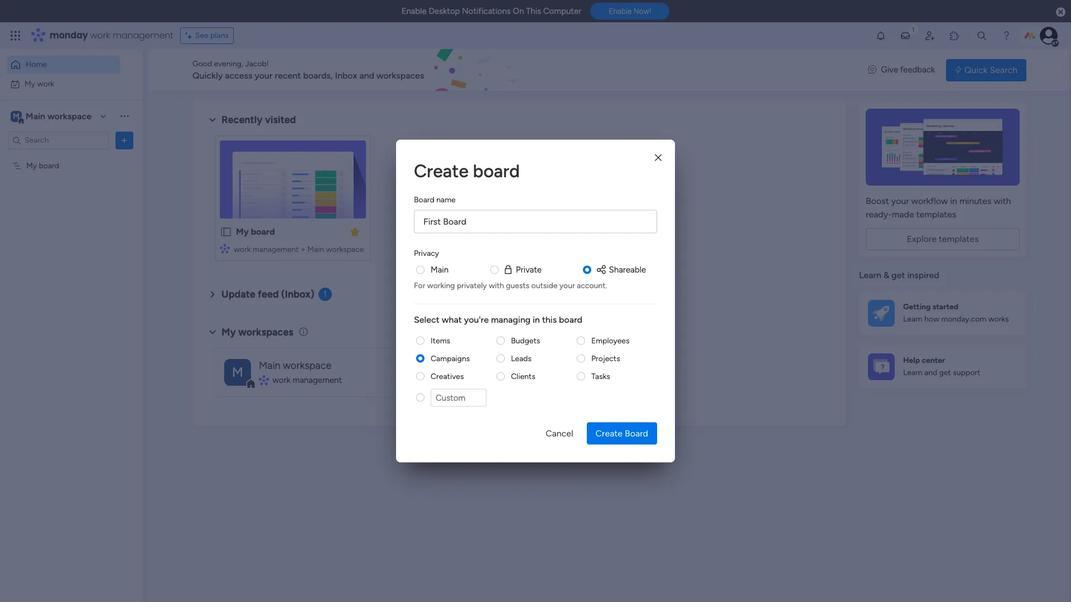Task type: locate. For each thing, give the bounding box(es) containing it.
support
[[953, 368, 981, 378]]

close recently visited image
[[206, 113, 219, 127]]

0 horizontal spatial in
[[533, 314, 540, 325]]

get inside help center learn and get support
[[939, 368, 951, 378]]

templates
[[917, 209, 957, 220], [939, 234, 979, 244]]

in left this
[[533, 314, 540, 325]]

1 horizontal spatial enable
[[609, 7, 632, 16]]

0 vertical spatial m
[[13, 111, 19, 121]]

templates image image
[[869, 109, 1017, 186]]

1 vertical spatial main workspace
[[259, 360, 331, 372]]

work
[[90, 29, 110, 42], [37, 79, 54, 88], [234, 245, 251, 254], [272, 375, 291, 385]]

0 horizontal spatial with
[[489, 281, 504, 290]]

workspace down remove from favorites image
[[326, 245, 364, 254]]

0 vertical spatial your
[[255, 70, 273, 81]]

enable inside button
[[609, 7, 632, 16]]

my right the public board icon
[[236, 227, 249, 237]]

management
[[113, 29, 173, 42], [253, 245, 299, 254], [293, 375, 342, 385]]

get right &
[[892, 270, 905, 281]]

your
[[255, 70, 273, 81], [892, 196, 909, 206], [560, 281, 575, 290]]

monday
[[50, 29, 88, 42]]

0 horizontal spatial your
[[255, 70, 273, 81]]

templates down workflow
[[917, 209, 957, 220]]

0 horizontal spatial my board
[[26, 161, 59, 170]]

apps image
[[949, 30, 960, 41]]

1 horizontal spatial main workspace
[[259, 360, 331, 372]]

0 vertical spatial in
[[950, 196, 957, 206]]

0 vertical spatial get
[[892, 270, 905, 281]]

main up component image
[[259, 360, 280, 372]]

privacy heading
[[414, 247, 439, 259]]

computer
[[543, 6, 582, 16]]

enable left desktop
[[402, 6, 427, 16]]

and down center
[[925, 368, 938, 378]]

privately
[[457, 281, 487, 290]]

main workspace up search in workspace field at top
[[26, 111, 92, 121]]

0 horizontal spatial main workspace
[[26, 111, 92, 121]]

1 horizontal spatial create
[[596, 428, 623, 439]]

in
[[950, 196, 957, 206], [533, 314, 540, 325]]

1 horizontal spatial workspace image
[[224, 359, 251, 386]]

learn left &
[[859, 270, 882, 281]]

give
[[881, 65, 898, 75]]

your right "outside"
[[560, 281, 575, 290]]

1 horizontal spatial board
[[625, 428, 648, 439]]

m for the workspace icon within workspace selection "element"
[[13, 111, 19, 121]]

create inside button
[[596, 428, 623, 439]]

enable for enable now!
[[609, 7, 632, 16]]

home button
[[7, 56, 120, 74]]

main
[[26, 111, 45, 121], [307, 245, 324, 254], [431, 265, 449, 275], [259, 360, 280, 372]]

leads
[[511, 354, 532, 363]]

2 horizontal spatial your
[[892, 196, 909, 206]]

learn inside help center learn and get support
[[903, 368, 923, 378]]

0 horizontal spatial board
[[414, 195, 435, 205]]

good evening, jacob! quickly access your recent boards, inbox and workspaces
[[193, 59, 424, 81]]

Search in workspace field
[[23, 134, 93, 147]]

2 vertical spatial workspace
[[283, 360, 331, 372]]

1 vertical spatial board
[[625, 428, 648, 439]]

0 horizontal spatial and
[[359, 70, 374, 81]]

help center learn and get support
[[903, 356, 981, 378]]

create right cancel
[[596, 428, 623, 439]]

0 vertical spatial management
[[113, 29, 173, 42]]

0 vertical spatial workspace image
[[11, 110, 22, 122]]

with right "minutes"
[[994, 196, 1011, 206]]

1 vertical spatial my board
[[236, 227, 275, 237]]

projects
[[591, 354, 620, 363]]

feedback
[[900, 65, 935, 75]]

enable now! button
[[590, 3, 670, 20]]

create up name
[[414, 160, 469, 182]]

workspace up search in workspace field at top
[[47, 111, 92, 121]]

account.
[[577, 281, 607, 290]]

0 vertical spatial workspace
[[47, 111, 92, 121]]

0 vertical spatial my board
[[26, 161, 59, 170]]

select what you're managing in this board heading
[[414, 313, 657, 326]]

0 vertical spatial create
[[414, 160, 469, 182]]

create
[[414, 160, 469, 182], [596, 428, 623, 439]]

work inside button
[[37, 79, 54, 88]]

my down home
[[25, 79, 35, 88]]

1 vertical spatial with
[[489, 281, 504, 290]]

2 vertical spatial management
[[293, 375, 342, 385]]

0 vertical spatial workspaces
[[377, 70, 424, 81]]

1 vertical spatial get
[[939, 368, 951, 378]]

1 vertical spatial create
[[596, 428, 623, 439]]

my inside list box
[[26, 161, 37, 170]]

and right inbox
[[359, 70, 374, 81]]

my board down search in workspace field at top
[[26, 161, 59, 170]]

how
[[925, 315, 940, 324]]

workspace image inside workspace selection "element"
[[11, 110, 22, 122]]

boost
[[866, 196, 889, 206]]

and inside good evening, jacob! quickly access your recent boards, inbox and workspaces
[[359, 70, 374, 81]]

public board image
[[220, 226, 232, 238]]

for
[[414, 281, 425, 290]]

my board
[[26, 161, 59, 170], [236, 227, 275, 237]]

>
[[301, 245, 306, 254]]

1 horizontal spatial and
[[925, 368, 938, 378]]

learn down getting
[[903, 315, 923, 324]]

0 vertical spatial templates
[[917, 209, 957, 220]]

m inside workspace selection "element"
[[13, 111, 19, 121]]

1 horizontal spatial my board
[[236, 227, 275, 237]]

0 vertical spatial main workspace
[[26, 111, 92, 121]]

workspace up work management
[[283, 360, 331, 372]]

get
[[892, 270, 905, 281], [939, 368, 951, 378]]

board
[[473, 160, 520, 182], [39, 161, 59, 170], [251, 227, 275, 237], [559, 314, 583, 325]]

1 vertical spatial m
[[232, 364, 243, 380]]

1 vertical spatial learn
[[903, 315, 923, 324]]

main inside workspace selection "element"
[[26, 111, 45, 121]]

0 horizontal spatial get
[[892, 270, 905, 281]]

select product image
[[10, 30, 21, 41]]

my workspaces
[[222, 326, 293, 339]]

templates inside button
[[939, 234, 979, 244]]

main up working on the left top of the page
[[431, 265, 449, 275]]

ready-
[[866, 209, 892, 220]]

1 horizontal spatial your
[[560, 281, 575, 290]]

help center element
[[859, 345, 1027, 389]]

1 horizontal spatial get
[[939, 368, 951, 378]]

2 vertical spatial learn
[[903, 368, 923, 378]]

1 vertical spatial in
[[533, 314, 540, 325]]

close image
[[655, 153, 662, 162]]

management for work management > main workspace
[[253, 245, 299, 254]]

enable left now!
[[609, 7, 632, 16]]

getting started learn how monday.com works
[[903, 302, 1009, 324]]

your inside privacy 'element'
[[560, 281, 575, 290]]

workspace image
[[11, 110, 22, 122], [224, 359, 251, 386]]

my down search in workspace field at top
[[26, 161, 37, 170]]

0 vertical spatial with
[[994, 196, 1011, 206]]

1 horizontal spatial in
[[950, 196, 957, 206]]

workspaces right inbox
[[377, 70, 424, 81]]

with left "guests"
[[489, 281, 504, 290]]

1 vertical spatial and
[[925, 368, 938, 378]]

1 horizontal spatial m
[[232, 364, 243, 380]]

main workspace
[[26, 111, 92, 121], [259, 360, 331, 372]]

main down my work
[[26, 111, 45, 121]]

my right close my workspaces icon
[[222, 326, 236, 339]]

guests
[[506, 281, 530, 290]]

work down home
[[37, 79, 54, 88]]

your inside good evening, jacob! quickly access your recent boards, inbox and workspaces
[[255, 70, 273, 81]]

your up made
[[892, 196, 909, 206]]

your down jacob!
[[255, 70, 273, 81]]

work right component icon
[[234, 245, 251, 254]]

enable
[[402, 6, 427, 16], [609, 7, 632, 16]]

select
[[414, 314, 440, 325]]

in inside select what you're managing in this board heading
[[533, 314, 540, 325]]

quickly
[[193, 70, 223, 81]]

board inside list box
[[39, 161, 59, 170]]

0 vertical spatial and
[[359, 70, 374, 81]]

board
[[414, 195, 435, 205], [625, 428, 648, 439]]

workspaces
[[377, 70, 424, 81], [238, 326, 293, 339]]

with
[[994, 196, 1011, 206], [489, 281, 504, 290]]

see plans
[[195, 31, 229, 40]]

create board button
[[587, 423, 657, 445]]

0 horizontal spatial workspace image
[[11, 110, 22, 122]]

0 horizontal spatial enable
[[402, 6, 427, 16]]

feed
[[258, 288, 279, 301]]

work right "monday"
[[90, 29, 110, 42]]

1 horizontal spatial workspaces
[[377, 70, 424, 81]]

recently
[[222, 114, 263, 126]]

open update feed (inbox) image
[[206, 288, 219, 301]]

learn inside getting started learn how monday.com works
[[903, 315, 923, 324]]

m
[[13, 111, 19, 121], [232, 364, 243, 380]]

workflow
[[912, 196, 948, 206]]

1 vertical spatial management
[[253, 245, 299, 254]]

workspace
[[47, 111, 92, 121], [326, 245, 364, 254], [283, 360, 331, 372]]

1 vertical spatial workspace image
[[224, 359, 251, 386]]

0 horizontal spatial m
[[13, 111, 19, 121]]

workspaces down update feed (inbox)
[[238, 326, 293, 339]]

0 horizontal spatial create
[[414, 160, 469, 182]]

1 vertical spatial workspace
[[326, 245, 364, 254]]

templates right explore
[[939, 234, 979, 244]]

my
[[25, 79, 35, 88], [26, 161, 37, 170], [236, 227, 249, 237], [222, 326, 236, 339]]

in left "minutes"
[[950, 196, 957, 206]]

learn down the help
[[903, 368, 923, 378]]

1 image
[[908, 23, 918, 35]]

option
[[0, 156, 142, 158]]

desktop
[[429, 6, 460, 16]]

main workspace up work management
[[259, 360, 331, 372]]

1 vertical spatial your
[[892, 196, 909, 206]]

my board right the public board icon
[[236, 227, 275, 237]]

0 vertical spatial board
[[414, 195, 435, 205]]

help image
[[1001, 30, 1012, 41]]

(inbox)
[[281, 288, 314, 301]]

1 horizontal spatial with
[[994, 196, 1011, 206]]

create inside heading
[[414, 160, 469, 182]]

invite members image
[[925, 30, 936, 41]]

2 vertical spatial your
[[560, 281, 575, 290]]

1 vertical spatial templates
[[939, 234, 979, 244]]

create for create board
[[414, 160, 469, 182]]

learn for help
[[903, 368, 923, 378]]

inbox
[[335, 70, 357, 81]]

1 vertical spatial workspaces
[[238, 326, 293, 339]]

get down center
[[939, 368, 951, 378]]

center
[[922, 356, 945, 365]]



Task type: vqa. For each thing, say whether or not it's contained in the screenshot.
and to the bottom
yes



Task type: describe. For each thing, give the bounding box(es) containing it.
board inside heading
[[559, 314, 583, 325]]

creatives
[[431, 372, 464, 381]]

main workspace inside workspace selection "element"
[[26, 111, 92, 121]]

v2 bolt switch image
[[955, 64, 962, 76]]

v2 user feedback image
[[868, 64, 877, 76]]

items
[[431, 336, 450, 345]]

getting started element
[[859, 291, 1027, 336]]

board name heading
[[414, 194, 456, 206]]

inbox image
[[900, 30, 911, 41]]

shareable
[[609, 265, 646, 275]]

workspaces inside good evening, jacob! quickly access your recent boards, inbox and workspaces
[[377, 70, 424, 81]]

cancel
[[546, 428, 573, 439]]

boost your workflow in minutes with ready-made templates
[[866, 196, 1011, 220]]

create board heading
[[414, 158, 657, 184]]

shareable button
[[596, 264, 646, 276]]

employees
[[591, 336, 630, 345]]

dapulse close image
[[1056, 7, 1066, 18]]

main right >
[[307, 245, 324, 254]]

on
[[513, 6, 524, 16]]

work right component image
[[272, 375, 291, 385]]

update
[[222, 288, 255, 301]]

with inside boost your workflow in minutes with ready-made templates
[[994, 196, 1011, 206]]

management for work management
[[293, 375, 342, 385]]

my board inside the my board list box
[[26, 161, 59, 170]]

work management > main workspace
[[234, 245, 364, 254]]

Custom field
[[431, 389, 487, 407]]

search everything image
[[976, 30, 988, 41]]

my inside button
[[25, 79, 35, 88]]

work management
[[272, 375, 342, 385]]

clients
[[511, 372, 535, 381]]

your inside boost your workflow in minutes with ready-made templates
[[892, 196, 909, 206]]

quick search button
[[946, 59, 1027, 81]]

access
[[225, 70, 252, 81]]

works
[[989, 315, 1009, 324]]

help
[[903, 356, 920, 365]]

my work
[[25, 79, 54, 88]]

home
[[26, 60, 47, 69]]

m for the rightmost the workspace icon
[[232, 364, 243, 380]]

evening,
[[214, 59, 243, 69]]

create for create board
[[596, 428, 623, 439]]

templates inside boost your workflow in minutes with ready-made templates
[[917, 209, 957, 220]]

board inside heading
[[414, 195, 435, 205]]

good
[[193, 59, 212, 69]]

private
[[516, 265, 542, 275]]

inspired
[[908, 270, 940, 281]]

budgets
[[511, 336, 540, 345]]

search
[[990, 64, 1018, 75]]

for working privately with guests outside your account.
[[414, 281, 607, 290]]

learn for getting
[[903, 315, 923, 324]]

select what you're managing in this board
[[414, 314, 583, 325]]

managing
[[491, 314, 531, 325]]

monday.com
[[941, 315, 987, 324]]

0 vertical spatial learn
[[859, 270, 882, 281]]

outside
[[532, 281, 558, 290]]

main button
[[431, 264, 449, 276]]

give feedback
[[881, 65, 935, 75]]

boards,
[[303, 70, 333, 81]]

privacy
[[414, 249, 439, 258]]

quick search
[[965, 64, 1018, 75]]

0 horizontal spatial workspaces
[[238, 326, 293, 339]]

enable for enable desktop notifications on this computer
[[402, 6, 427, 16]]

explore templates button
[[866, 228, 1020, 251]]

explore
[[907, 234, 937, 244]]

see plans button
[[180, 27, 234, 44]]

and inside help center learn and get support
[[925, 368, 938, 378]]

board inside heading
[[473, 160, 520, 182]]

learn & get inspired
[[859, 270, 940, 281]]

create board
[[414, 160, 520, 182]]

main inside privacy 'element'
[[431, 265, 449, 275]]

board inside button
[[625, 428, 648, 439]]

started
[[933, 302, 959, 312]]

in inside boost your workflow in minutes with ready-made templates
[[950, 196, 957, 206]]

made
[[892, 209, 914, 220]]

Board name field
[[414, 210, 657, 234]]

quick
[[965, 64, 988, 75]]

select what you're managing in this board option group
[[414, 335, 657, 414]]

jacob!
[[245, 59, 269, 69]]

recently visited
[[222, 114, 296, 126]]

update feed (inbox)
[[222, 288, 314, 301]]

enable desktop notifications on this computer
[[402, 6, 582, 16]]

explore templates
[[907, 234, 979, 244]]

remove from favorites image
[[349, 226, 360, 237]]

create board
[[596, 428, 648, 439]]

getting
[[903, 302, 931, 312]]

tasks
[[591, 372, 610, 381]]

workspace selection element
[[11, 110, 93, 124]]

recent
[[275, 70, 301, 81]]

notifications
[[462, 6, 511, 16]]

my board list box
[[0, 154, 142, 326]]

cancel button
[[537, 423, 582, 445]]

monday work management
[[50, 29, 173, 42]]

private button
[[503, 264, 542, 276]]

this
[[526, 6, 541, 16]]

with inside privacy 'element'
[[489, 281, 504, 290]]

plans
[[210, 31, 229, 40]]

this
[[542, 314, 557, 325]]

notifications image
[[875, 30, 887, 41]]

enable now!
[[609, 7, 651, 16]]

name
[[436, 195, 456, 205]]

see
[[195, 31, 208, 40]]

workspace inside "element"
[[47, 111, 92, 121]]

visited
[[265, 114, 296, 126]]

my work button
[[7, 75, 120, 93]]

board name
[[414, 195, 456, 205]]

1
[[323, 290, 327, 299]]

now!
[[634, 7, 651, 16]]

minutes
[[960, 196, 992, 206]]

what
[[442, 314, 462, 325]]

component image
[[220, 244, 230, 254]]

privacy element
[[414, 264, 657, 291]]

close my workspaces image
[[206, 326, 219, 339]]

component image
[[259, 376, 268, 386]]

jacob simon image
[[1040, 27, 1058, 45]]

you're
[[464, 314, 489, 325]]

&
[[884, 270, 890, 281]]

working
[[427, 281, 455, 290]]



